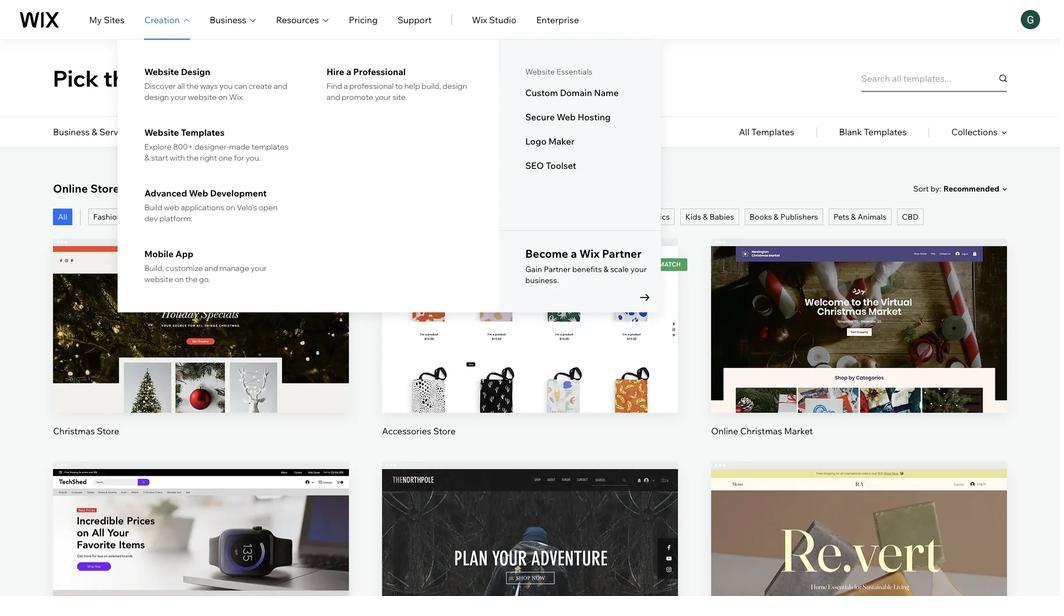 Task type: locate. For each thing, give the bounding box(es) containing it.
customize
[[165, 263, 203, 273]]

and down find
[[327, 92, 340, 102]]

app
[[176, 249, 193, 260]]

edit inside the christmas store group
[[193, 307, 209, 319]]

the inside mobile app build, customize and manage your website on the go.
[[185, 274, 198, 284]]

edit button inside accessories store 'group'
[[504, 300, 556, 326]]

food & drinks link
[[477, 209, 537, 225]]

online store website templates - backpack store image
[[382, 469, 678, 596]]

& right arts
[[289, 212, 294, 222]]

wix inside wix studio link
[[472, 14, 487, 25]]

website for design
[[144, 66, 179, 77]]

edit for edit button for the online store website templates - electronics store image
[[193, 530, 209, 541]]

templates for blank
[[864, 126, 907, 138]]

electronics
[[630, 212, 670, 222]]

site.
[[393, 92, 407, 102]]

online store website templates
[[53, 182, 222, 196]]

store inside group
[[97, 426, 119, 437]]

0 horizontal spatial christmas
[[53, 426, 95, 437]]

christmas store group
[[53, 239, 349, 437]]

on inside mobile app build, customize and manage your website on the go.
[[175, 274, 184, 284]]

wix
[[472, 14, 487, 25], [580, 247, 600, 261]]

0 horizontal spatial web
[[189, 188, 208, 199]]

view button for edit button inside the the christmas store group
[[175, 337, 227, 364]]

edit button inside online christmas market group
[[833, 300, 886, 326]]

& right jewelry
[[207, 212, 212, 222]]

recommended
[[944, 184, 1000, 194]]

website inside website templates explore 800+ designer-made templates & start with the right one for you.
[[144, 127, 179, 138]]

0 vertical spatial website
[[188, 92, 217, 102]]

templates inside website templates explore 800+ designer-made templates & start with the right one for you.
[[181, 127, 225, 138]]

0 horizontal spatial accessories
[[213, 212, 256, 222]]

can
[[234, 81, 247, 91]]

advanced web development link
[[144, 188, 290, 199]]

store
[[166, 126, 188, 138], [90, 182, 119, 196], [97, 426, 119, 437], [433, 426, 456, 437]]

& right kids
[[703, 212, 708, 222]]

fashion & clothing link
[[88, 209, 166, 225]]

1 horizontal spatial christmas
[[741, 426, 782, 437]]

dev
[[144, 214, 158, 224]]

wix left studio
[[472, 14, 487, 25]]

my
[[89, 14, 102, 25]]

custom domain name link
[[525, 87, 635, 98]]

sites
[[104, 14, 125, 25]]

a right the hire
[[346, 66, 351, 77]]

0 horizontal spatial online
[[53, 182, 88, 196]]

& left scale
[[604, 265, 609, 274]]

accessories
[[213, 212, 256, 222], [382, 426, 431, 437]]

view button inside online christmas market group
[[833, 337, 886, 364]]

store for christmas store
[[97, 426, 119, 437]]

the down the 800+
[[186, 153, 199, 163]]

website templates link
[[144, 127, 290, 138]]

open
[[259, 203, 278, 213]]

custom domain name
[[525, 87, 619, 98]]

publishers
[[781, 212, 818, 222]]

on down development
[[226, 203, 235, 213]]

wix studio
[[472, 14, 517, 25]]

start
[[151, 153, 168, 163]]

you
[[220, 81, 233, 91]]

& right books
[[774, 212, 779, 222]]

1 horizontal spatial accessories
[[382, 426, 431, 437]]

web up the maker
[[557, 112, 576, 123]]

0 vertical spatial all
[[739, 126, 750, 138]]

a right find
[[344, 81, 348, 91]]

creation group
[[118, 40, 661, 313]]

store inside 'group'
[[433, 426, 456, 437]]

on down customize
[[175, 274, 184, 284]]

and up the go.
[[204, 263, 218, 273]]

edit inside online christmas market group
[[851, 307, 868, 319]]

business inside dropdown button
[[210, 14, 246, 25]]

crafts
[[295, 212, 317, 222]]

online store website templates - online christmas market image
[[711, 246, 1007, 413]]

all inside all templates link
[[739, 126, 750, 138]]

2 horizontal spatial and
[[327, 92, 340, 102]]

categories. use the left and right arrow keys to navigate the menu element
[[0, 117, 1060, 147]]

build,
[[422, 81, 441, 91]]

web inside advanced web development build web applications on velo's open dev platform.
[[189, 188, 208, 199]]

a for promote
[[346, 66, 351, 77]]

1 vertical spatial partner
[[544, 265, 571, 274]]

website inside website design discover all the ways you can create and design your website on wix.
[[144, 66, 179, 77]]

animals
[[858, 212, 887, 222]]

accessories store group
[[382, 239, 678, 437]]

1 vertical spatial and
[[327, 92, 340, 102]]

edit for edit button for online store website templates - home goods store image
[[851, 530, 868, 541]]

website inside mobile app build, customize and manage your website on the go.
[[144, 274, 173, 284]]

partner up scale
[[602, 247, 642, 261]]

secure web hosting
[[525, 112, 611, 123]]

& inside categories by subject element
[[92, 126, 97, 138]]

build
[[144, 203, 162, 213]]

2 vertical spatial on
[[175, 274, 184, 284]]

and inside 'hire a professional find a professional to help build, design and promote your site.'
[[327, 92, 340, 102]]

business & services
[[53, 126, 135, 138]]

view inside online christmas market group
[[849, 345, 870, 356]]

design right the build,
[[443, 81, 467, 91]]

view for view popup button related to edit button for the online store website templates - electronics store image
[[191, 568, 211, 579]]

view inside the christmas store group
[[191, 345, 211, 356]]

on
[[218, 92, 228, 102], [226, 203, 235, 213], [175, 274, 184, 284]]

a
[[346, 66, 351, 77], [344, 81, 348, 91], [571, 247, 577, 261]]

0 vertical spatial business
[[210, 14, 246, 25]]

1 vertical spatial website
[[144, 274, 173, 284]]

your right scale
[[631, 265, 647, 274]]

online store website templates - electronics store image
[[53, 469, 349, 596]]

& for jewelry
[[207, 212, 212, 222]]

and right create
[[274, 81, 287, 91]]

1 christmas from the left
[[53, 426, 95, 437]]

development
[[210, 188, 267, 199]]

business inside categories by subject element
[[53, 126, 90, 138]]

all link
[[53, 209, 72, 225]]

template
[[237, 64, 337, 92]]

blank templates
[[839, 126, 907, 138]]

wix studio link
[[472, 13, 517, 26]]

the inside website templates explore 800+ designer-made templates & start with the right one for you.
[[186, 153, 199, 163]]

& left services
[[92, 126, 97, 138]]

to
[[395, 81, 403, 91]]

1 vertical spatial accessories
[[382, 426, 431, 437]]

0 vertical spatial and
[[274, 81, 287, 91]]

all inside all link
[[58, 212, 67, 222]]

babies
[[710, 212, 734, 222]]

1 vertical spatial online
[[711, 426, 739, 437]]

0 vertical spatial a
[[346, 66, 351, 77]]

1 vertical spatial wix
[[580, 247, 600, 261]]

0 vertical spatial design
[[443, 81, 467, 91]]

1 horizontal spatial all
[[739, 126, 750, 138]]

the right all
[[186, 81, 199, 91]]

templates
[[752, 126, 795, 138], [864, 126, 907, 138], [181, 127, 225, 138], [168, 182, 222, 196]]

categories by subject element
[[53, 117, 394, 147]]

web for advanced
[[189, 188, 208, 199]]

all for all templates
[[739, 126, 750, 138]]

web for secure
[[557, 112, 576, 123]]

1 vertical spatial all
[[58, 212, 67, 222]]

1 horizontal spatial web
[[557, 112, 576, 123]]

website
[[144, 64, 233, 92], [144, 66, 179, 77], [525, 67, 555, 77], [144, 127, 179, 138], [122, 182, 165, 196]]

design inside website design discover all the ways you can create and design your website on wix.
[[144, 92, 169, 102]]

and inside website design discover all the ways you can create and design your website on wix.
[[274, 81, 287, 91]]

view button for edit button in the online christmas market group
[[833, 337, 886, 364]]

1 horizontal spatial website
[[188, 92, 217, 102]]

edit button for online store website templates - accessories store image
[[504, 300, 556, 326]]

pets & animals
[[834, 212, 887, 222]]

on down you
[[218, 92, 228, 102]]

1 vertical spatial web
[[189, 188, 208, 199]]

velo's
[[237, 203, 257, 213]]

your down professional
[[375, 92, 391, 102]]

& for arts
[[289, 212, 294, 222]]

store inside categories by subject element
[[166, 126, 188, 138]]

1 vertical spatial on
[[226, 203, 235, 213]]

view for view popup button in the christmas store group
[[191, 345, 211, 356]]

view button inside the christmas store group
[[175, 337, 227, 364]]

business left services
[[53, 126, 90, 138]]

edit for edit button in the online christmas market group
[[851, 307, 868, 319]]

edit button for online store website templates - christmas store 'image'
[[175, 300, 227, 326]]

0 vertical spatial online
[[53, 182, 88, 196]]

the inside website design discover all the ways you can create and design your website on wix.
[[186, 81, 199, 91]]

electronics link
[[625, 209, 675, 225]]

& right food
[[502, 212, 507, 222]]

0 horizontal spatial all
[[58, 212, 67, 222]]

1 horizontal spatial design
[[443, 81, 467, 91]]

templates inside blank templates link
[[864, 126, 907, 138]]

online inside group
[[711, 426, 739, 437]]

templates inside all templates link
[[752, 126, 795, 138]]

create
[[249, 81, 272, 91]]

online store website templates - home goods store image
[[711, 469, 1007, 596]]

1 horizontal spatial wix
[[580, 247, 600, 261]]

web up applications
[[189, 188, 208, 199]]

your down all
[[170, 92, 187, 102]]

→
[[639, 288, 651, 304]]

fashion
[[93, 212, 121, 222]]

promote
[[342, 92, 373, 102]]

2 vertical spatial and
[[204, 263, 218, 273]]

pick the website template you love
[[53, 64, 437, 92]]

the left the go.
[[185, 274, 198, 284]]

templates
[[252, 142, 289, 152]]

0 horizontal spatial website
[[144, 274, 173, 284]]

& for pets
[[851, 212, 856, 222]]

0 horizontal spatial wix
[[472, 14, 487, 25]]

1 vertical spatial design
[[144, 92, 169, 102]]

0 vertical spatial web
[[557, 112, 576, 123]]

all
[[739, 126, 750, 138], [58, 212, 67, 222]]

wix up benefits at top
[[580, 247, 600, 261]]

1 vertical spatial business
[[53, 126, 90, 138]]

& right fashion in the left top of the page
[[123, 212, 128, 222]]

website down build,
[[144, 274, 173, 284]]

secure web hosting link
[[525, 112, 635, 123]]

0 vertical spatial on
[[218, 92, 228, 102]]

1 horizontal spatial business
[[210, 14, 246, 25]]

one
[[219, 153, 232, 163]]

and inside mobile app build, customize and manage your website on the go.
[[204, 263, 218, 273]]

for
[[234, 153, 244, 163]]

& right the pets
[[851, 212, 856, 222]]

edit for edit button inside the accessories store 'group'
[[522, 307, 539, 319]]

& for food
[[502, 212, 507, 222]]

business for business
[[210, 14, 246, 25]]

maker
[[549, 136, 575, 147]]

generic categories element
[[739, 117, 1007, 147]]

on inside advanced web development build web applications on velo's open dev platform.
[[226, 203, 235, 213]]

manage
[[220, 263, 249, 273]]

cbd link
[[897, 209, 924, 225]]

0 vertical spatial accessories
[[213, 212, 256, 222]]

& inside the become a  wix partner gain partner benefits & scale your business. →
[[604, 265, 609, 274]]

edit button inside the christmas store group
[[175, 300, 227, 326]]

business up website design link
[[210, 14, 246, 25]]

0 horizontal spatial partner
[[544, 265, 571, 274]]

templates for all
[[752, 126, 795, 138]]

food & drinks
[[482, 212, 532, 222]]

1 horizontal spatial and
[[274, 81, 287, 91]]

view button for edit button for the online store website templates - electronics store image
[[175, 560, 227, 587]]

0 horizontal spatial business
[[53, 126, 90, 138]]

books & publishers
[[750, 212, 818, 222]]

0 vertical spatial partner
[[602, 247, 642, 261]]

edit
[[193, 307, 209, 319], [522, 307, 539, 319], [851, 307, 868, 319], [193, 530, 209, 541], [522, 530, 539, 541], [851, 530, 868, 541]]

2 vertical spatial a
[[571, 247, 577, 261]]

0 vertical spatial wix
[[472, 14, 487, 25]]

profile image image
[[1021, 10, 1041, 29]]

view
[[191, 345, 211, 356], [849, 345, 870, 356], [191, 568, 211, 579], [520, 568, 540, 579], [849, 568, 870, 579]]

business
[[210, 14, 246, 25], [53, 126, 90, 138]]

0 horizontal spatial design
[[144, 92, 169, 102]]

website down ways
[[188, 92, 217, 102]]

online
[[53, 182, 88, 196], [711, 426, 739, 437]]

1 horizontal spatial online
[[711, 426, 739, 437]]

edit button for online store website templates - backpack store image
[[504, 523, 556, 549]]

a inside the become a  wix partner gain partner benefits & scale your business. →
[[571, 247, 577, 261]]

advanced web development build web applications on velo's open dev platform.
[[144, 188, 278, 224]]

website
[[188, 92, 217, 102], [144, 274, 173, 284]]

store for accessories store
[[433, 426, 456, 437]]

a up benefits at top
[[571, 247, 577, 261]]

your right "manage"
[[251, 263, 267, 273]]

collections
[[952, 126, 998, 138]]

& left start at the left of page
[[144, 153, 150, 163]]

0 horizontal spatial and
[[204, 263, 218, 273]]

my sites
[[89, 14, 125, 25]]

partner up "business."
[[544, 265, 571, 274]]

design down the "discover"
[[144, 92, 169, 102]]

arts
[[272, 212, 287, 222]]

pick
[[53, 64, 99, 92]]

design inside 'hire a professional find a professional to help build, design and promote your site.'
[[443, 81, 467, 91]]

None search field
[[862, 65, 1007, 91]]

edit inside accessories store 'group'
[[522, 307, 539, 319]]

blank templates link
[[839, 117, 907, 147]]

build,
[[144, 263, 164, 273]]

love
[[386, 64, 437, 92]]



Task type: vqa. For each thing, say whether or not it's contained in the screenshot.
'Become a  Wix Partner Gain Partner benefits & scale your business. →'
yes



Task type: describe. For each thing, give the bounding box(es) containing it.
website inside website design discover all the ways you can create and design your website on wix.
[[188, 92, 217, 102]]

kids
[[685, 212, 701, 222]]

online for online christmas market
[[711, 426, 739, 437]]

christmas store
[[53, 426, 119, 437]]

view for view popup button within the online christmas market group
[[849, 345, 870, 356]]

clothing
[[130, 212, 161, 222]]

studio
[[489, 14, 517, 25]]

fashion & clothing
[[93, 212, 161, 222]]

with
[[170, 153, 185, 163]]

your inside the become a  wix partner gain partner benefits & scale your business. →
[[631, 265, 647, 274]]

creative
[[220, 126, 255, 138]]

wix inside the become a  wix partner gain partner benefits & scale your business. →
[[580, 247, 600, 261]]

Search search field
[[862, 65, 1007, 91]]

view button for edit button associated with online store website templates - backpack store image
[[504, 560, 556, 587]]

web
[[164, 203, 179, 213]]

mobile app link
[[144, 249, 290, 260]]

view button for edit button for online store website templates - home goods store image
[[833, 560, 886, 587]]

business.
[[525, 276, 559, 286]]

books & publishers link
[[745, 209, 823, 225]]

creation button
[[144, 13, 190, 26]]

accessories inside 'group'
[[382, 426, 431, 437]]

hire a professional link
[[327, 66, 472, 77]]

benefits
[[572, 265, 602, 274]]

website essentials
[[525, 67, 593, 77]]

your inside mobile app build, customize and manage your website on the go.
[[251, 263, 267, 273]]

& for business
[[92, 126, 97, 138]]

enterprise link
[[537, 13, 579, 26]]

a for →
[[571, 247, 577, 261]]

become
[[525, 247, 568, 261]]

logo maker
[[525, 136, 575, 147]]

website for essentials
[[525, 67, 555, 77]]

the left the "discover"
[[103, 64, 139, 92]]

toolset
[[546, 160, 576, 171]]

gain
[[525, 265, 542, 274]]

website templates explore 800+ designer-made templates & start with the right one for you.
[[144, 127, 289, 163]]

view for view popup button corresponding to edit button associated with online store website templates - backpack store image
[[520, 568, 540, 579]]

online christmas market group
[[711, 239, 1007, 437]]

pets
[[834, 212, 850, 222]]

800+
[[173, 142, 193, 152]]

made
[[229, 142, 250, 152]]

accessories store
[[382, 426, 456, 437]]

mobile app build, customize and manage your website on the go.
[[144, 249, 267, 284]]

view for edit button for online store website templates - home goods store image's view popup button
[[849, 568, 870, 579]]

templates for website
[[181, 127, 225, 138]]

design
[[181, 66, 210, 77]]

all
[[177, 81, 185, 91]]

your inside 'hire a professional find a professional to help build, design and promote your site.'
[[375, 92, 391, 102]]

go.
[[199, 274, 210, 284]]

find
[[327, 81, 342, 91]]

enterprise
[[537, 14, 579, 25]]

business button
[[210, 13, 256, 26]]

resources button
[[276, 13, 329, 26]]

online store website templates - christmas store image
[[53, 246, 349, 413]]

scale
[[611, 265, 629, 274]]

edit button for online store website templates - home goods store image
[[833, 523, 886, 549]]

all for all
[[58, 212, 67, 222]]

domain
[[560, 87, 592, 98]]

2 christmas from the left
[[741, 426, 782, 437]]

pricing
[[349, 14, 378, 25]]

edit button for the online store website templates - electronics store image
[[175, 523, 227, 549]]

creation
[[144, 14, 180, 25]]

arts & crafts
[[272, 212, 317, 222]]

support
[[398, 14, 432, 25]]

edit for edit button associated with online store website templates - backpack store image
[[522, 530, 539, 541]]

discover
[[144, 81, 176, 91]]

store for online store website templates
[[90, 182, 119, 196]]

pricing link
[[349, 13, 378, 26]]

hire
[[327, 66, 344, 77]]

online store website templates - accessories store image
[[382, 246, 678, 413]]

kids & babies link
[[681, 209, 739, 225]]

you
[[341, 64, 381, 92]]

name
[[594, 87, 619, 98]]

seo toolset
[[525, 160, 576, 171]]

explore
[[144, 142, 172, 152]]

1 vertical spatial a
[[344, 81, 348, 91]]

hire a professional find a professional to help build, design and promote your site.
[[327, 66, 467, 102]]

books
[[750, 212, 772, 222]]

all templates
[[739, 126, 795, 138]]

logo
[[525, 136, 547, 147]]

on inside website design discover all the ways you can create and design your website on wix.
[[218, 92, 228, 102]]

essentials
[[557, 67, 593, 77]]

professional
[[349, 81, 394, 91]]

sort
[[914, 184, 929, 194]]

jewelry & accessories link
[[171, 209, 261, 225]]

website design link
[[144, 66, 290, 77]]

& for fashion
[[123, 212, 128, 222]]

market
[[784, 426, 813, 437]]

all templates link
[[739, 117, 795, 147]]

platform.
[[159, 214, 192, 224]]

food
[[482, 212, 500, 222]]

website for templates
[[144, 127, 179, 138]]

edit for edit button inside the the christmas store group
[[193, 307, 209, 319]]

advanced
[[144, 188, 187, 199]]

by:
[[931, 184, 942, 194]]

mobile
[[144, 249, 174, 260]]

professional
[[353, 66, 406, 77]]

online for online store website templates
[[53, 182, 88, 196]]

hosting
[[578, 112, 611, 123]]

& for books
[[774, 212, 779, 222]]

business for business & services
[[53, 126, 90, 138]]

& for kids
[[703, 212, 708, 222]]

custom
[[525, 87, 558, 98]]

resources
[[276, 14, 319, 25]]

become a  wix partner gain partner benefits & scale your business. →
[[525, 247, 651, 304]]

you.
[[246, 153, 261, 163]]

pets & animals link
[[829, 209, 892, 225]]

your inside website design discover all the ways you can create and design your website on wix.
[[170, 92, 187, 102]]

blank
[[839, 126, 862, 138]]

1 horizontal spatial partner
[[602, 247, 642, 261]]

my sites link
[[89, 13, 125, 26]]

designer-
[[195, 142, 229, 152]]

edit button for online store website templates - online christmas market image
[[833, 300, 886, 326]]

& inside website templates explore 800+ designer-made templates & start with the right one for you.
[[144, 153, 150, 163]]



